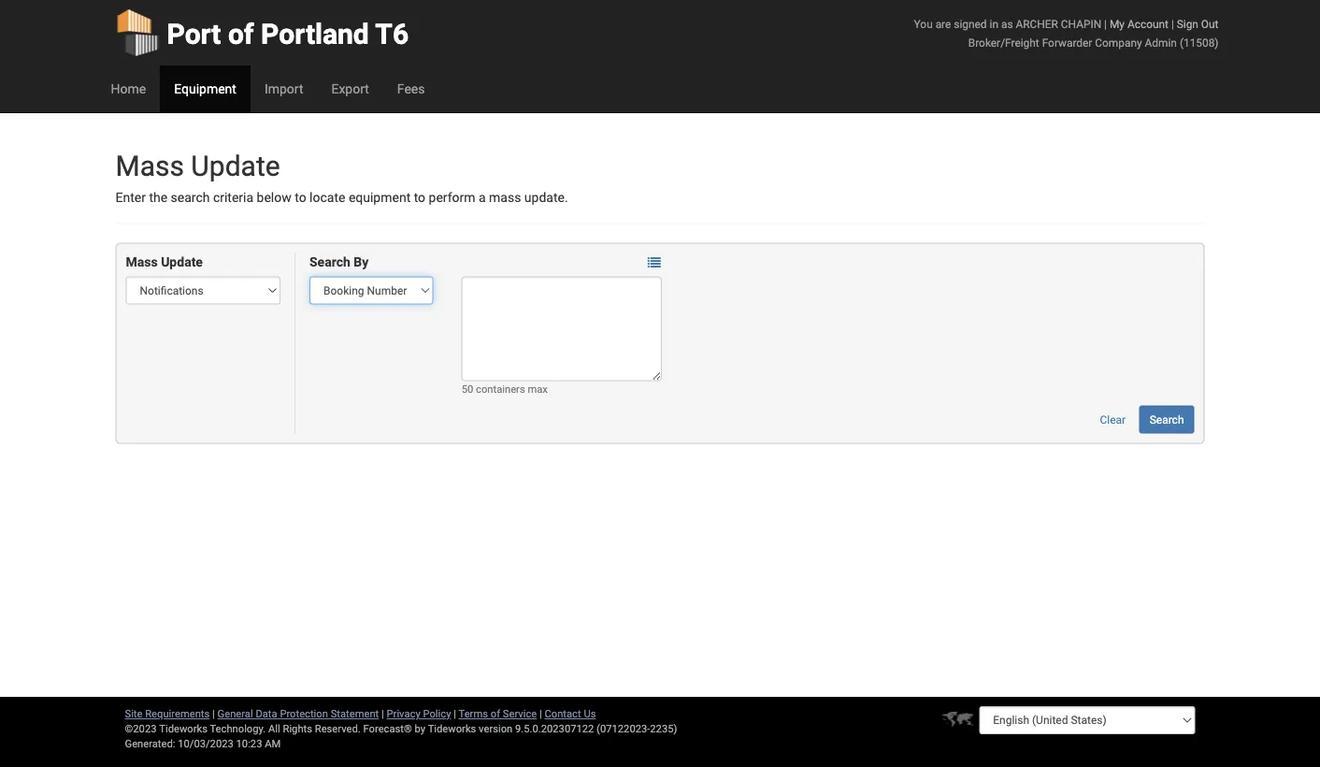 Task type: locate. For each thing, give the bounding box(es) containing it.
export button
[[318, 65, 383, 112]]

of up version
[[491, 708, 501, 720]]

broker/freight
[[969, 36, 1040, 49]]

| up forecast®
[[382, 708, 384, 720]]

reserved.
[[315, 723, 361, 735]]

my
[[1110, 17, 1125, 30]]

technology.
[[210, 723, 266, 735]]

1 vertical spatial update
[[161, 254, 203, 270]]

import
[[265, 81, 304, 96]]

fees
[[397, 81, 425, 96]]

0 vertical spatial update
[[191, 149, 280, 182]]

enter
[[116, 190, 146, 205]]

am
[[265, 738, 281, 750]]

equipment button
[[160, 65, 251, 112]]

mass down enter
[[126, 254, 158, 270]]

of
[[228, 17, 254, 51], [491, 708, 501, 720]]

policy
[[423, 708, 451, 720]]

0 horizontal spatial to
[[295, 190, 307, 205]]

| left sign
[[1172, 17, 1175, 30]]

export
[[332, 81, 369, 96]]

clear button
[[1090, 405, 1137, 433]]

(11508)
[[1180, 36, 1219, 49]]

data
[[256, 708, 277, 720]]

by
[[354, 254, 369, 270]]

mass up the
[[116, 149, 184, 182]]

mass inside mass update enter the search criteria below to locate equipment to perform a mass update.
[[116, 149, 184, 182]]

update up criteria
[[191, 149, 280, 182]]

us
[[584, 708, 596, 720]]

tideworks
[[428, 723, 476, 735]]

forecast®
[[363, 723, 412, 735]]

perform
[[429, 190, 476, 205]]

of right port
[[228, 17, 254, 51]]

privacy policy link
[[387, 708, 451, 720]]

1 vertical spatial mass
[[126, 254, 158, 270]]

search
[[310, 254, 351, 270], [1150, 413, 1185, 426]]

search button
[[1140, 405, 1195, 433]]

1 horizontal spatial to
[[414, 190, 426, 205]]

clear
[[1101, 413, 1126, 426]]

1 vertical spatial of
[[491, 708, 501, 720]]

50 containers max
[[462, 383, 548, 395]]

mass
[[116, 149, 184, 182], [126, 254, 158, 270]]

0 vertical spatial of
[[228, 17, 254, 51]]

|
[[1105, 17, 1108, 30], [1172, 17, 1175, 30], [212, 708, 215, 720], [382, 708, 384, 720], [454, 708, 456, 720], [540, 708, 542, 720]]

update for mass update
[[161, 254, 203, 270]]

None text field
[[462, 276, 662, 381]]

rights
[[283, 723, 312, 735]]

contact
[[545, 708, 582, 720]]

update.
[[525, 190, 568, 205]]

forwarder
[[1043, 36, 1093, 49]]

update down search
[[161, 254, 203, 270]]

1 vertical spatial search
[[1150, 413, 1185, 426]]

to left perform
[[414, 190, 426, 205]]

search right clear button
[[1150, 413, 1185, 426]]

0 horizontal spatial of
[[228, 17, 254, 51]]

0 vertical spatial mass
[[116, 149, 184, 182]]

0 vertical spatial search
[[310, 254, 351, 270]]

t6
[[375, 17, 409, 51]]

| up the tideworks
[[454, 708, 456, 720]]

1 horizontal spatial of
[[491, 708, 501, 720]]

search for search
[[1150, 413, 1185, 426]]

1 horizontal spatial search
[[1150, 413, 1185, 426]]

home button
[[97, 65, 160, 112]]

update inside mass update enter the search criteria below to locate equipment to perform a mass update.
[[191, 149, 280, 182]]

search left by
[[310, 254, 351, 270]]

the
[[149, 190, 168, 205]]

to right below
[[295, 190, 307, 205]]

site
[[125, 708, 143, 720]]

privacy
[[387, 708, 421, 720]]

update
[[191, 149, 280, 182], [161, 254, 203, 270]]

import button
[[251, 65, 318, 112]]

to
[[295, 190, 307, 205], [414, 190, 426, 205]]

service
[[503, 708, 537, 720]]

in
[[990, 17, 999, 30]]

mass for mass update enter the search criteria below to locate equipment to perform a mass update.
[[116, 149, 184, 182]]

2 to from the left
[[414, 190, 426, 205]]

sign
[[1178, 17, 1199, 30]]

| left general
[[212, 708, 215, 720]]

port of portland t6 link
[[116, 0, 409, 65]]

containers
[[476, 383, 525, 395]]

locate
[[310, 190, 346, 205]]

0 horizontal spatial search
[[310, 254, 351, 270]]

search inside "button"
[[1150, 413, 1185, 426]]

1 to from the left
[[295, 190, 307, 205]]

9.5.0.202307122
[[515, 723, 594, 735]]

my account link
[[1110, 17, 1169, 30]]

(07122023-
[[597, 723, 650, 735]]



Task type: vqa. For each thing, say whether or not it's contained in the screenshot.
Show List image
yes



Task type: describe. For each thing, give the bounding box(es) containing it.
generated:
[[125, 738, 175, 750]]

10:23
[[236, 738, 262, 750]]

site requirements link
[[125, 708, 210, 720]]

fees button
[[383, 65, 439, 112]]

sign out link
[[1178, 17, 1219, 30]]

a
[[479, 190, 486, 205]]

admin
[[1146, 36, 1178, 49]]

chapin
[[1062, 17, 1102, 30]]

company
[[1096, 36, 1143, 49]]

equipment
[[349, 190, 411, 205]]

out
[[1202, 17, 1219, 30]]

equipment
[[174, 81, 237, 96]]

requirements
[[145, 708, 210, 720]]

are
[[936, 17, 952, 30]]

by
[[415, 723, 426, 735]]

terms
[[459, 708, 488, 720]]

mass update
[[126, 254, 203, 270]]

2235)
[[650, 723, 678, 735]]

port
[[167, 17, 221, 51]]

archer
[[1016, 17, 1059, 30]]

criteria
[[213, 190, 254, 205]]

general
[[218, 708, 253, 720]]

below
[[257, 190, 292, 205]]

version
[[479, 723, 513, 735]]

search for search by
[[310, 254, 351, 270]]

protection
[[280, 708, 328, 720]]

all
[[268, 723, 280, 735]]

you are signed in as archer chapin | my account | sign out broker/freight forwarder company admin (11508)
[[915, 17, 1219, 49]]

general data protection statement link
[[218, 708, 379, 720]]

signed
[[954, 17, 987, 30]]

mass for mass update
[[126, 254, 158, 270]]

as
[[1002, 17, 1014, 30]]

home
[[111, 81, 146, 96]]

site requirements | general data protection statement | privacy policy | terms of service | contact us ©2023 tideworks technology. all rights reserved. forecast® by tideworks version 9.5.0.202307122 (07122023-2235) generated: 10/03/2023 10:23 am
[[125, 708, 678, 750]]

terms of service link
[[459, 708, 537, 720]]

search by
[[310, 254, 369, 270]]

contact us link
[[545, 708, 596, 720]]

update for mass update enter the search criteria below to locate equipment to perform a mass update.
[[191, 149, 280, 182]]

| left my
[[1105, 17, 1108, 30]]

mass update enter the search criteria below to locate equipment to perform a mass update.
[[116, 149, 568, 205]]

portland
[[261, 17, 369, 51]]

you
[[915, 17, 933, 30]]

50
[[462, 383, 474, 395]]

account
[[1128, 17, 1169, 30]]

10/03/2023
[[178, 738, 234, 750]]

show list image
[[648, 256, 661, 269]]

mass
[[489, 190, 521, 205]]

search
[[171, 190, 210, 205]]

©2023 tideworks
[[125, 723, 208, 735]]

statement
[[331, 708, 379, 720]]

max
[[528, 383, 548, 395]]

| up 9.5.0.202307122
[[540, 708, 542, 720]]

of inside site requirements | general data protection statement | privacy policy | terms of service | contact us ©2023 tideworks technology. all rights reserved. forecast® by tideworks version 9.5.0.202307122 (07122023-2235) generated: 10/03/2023 10:23 am
[[491, 708, 501, 720]]

port of portland t6
[[167, 17, 409, 51]]



